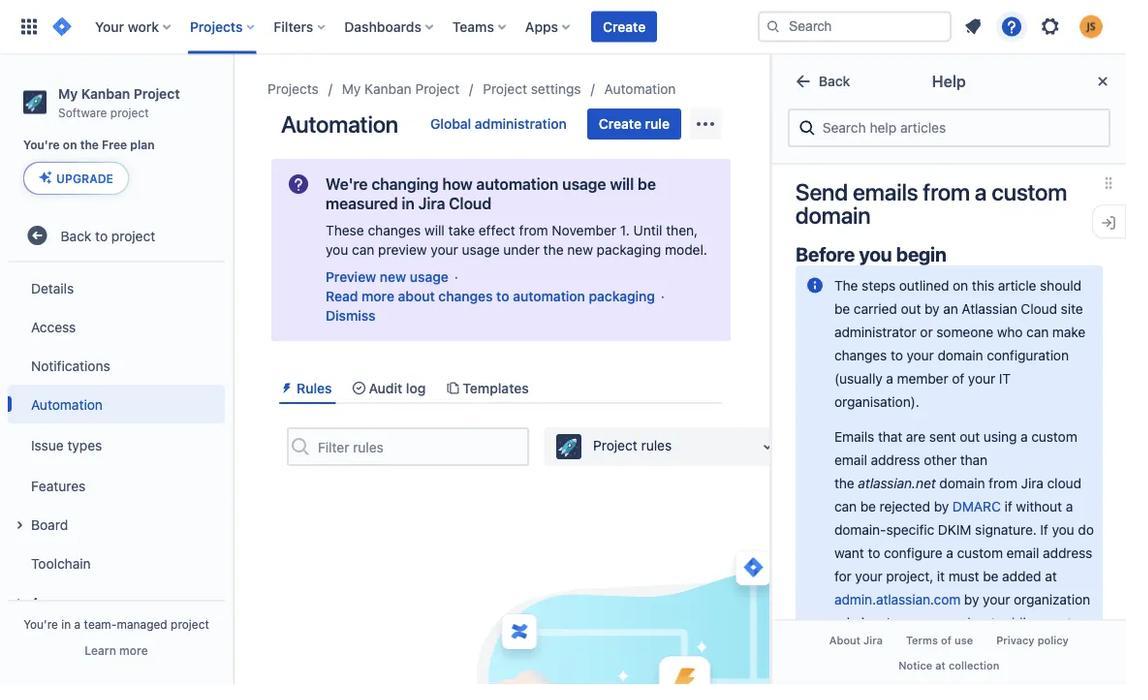 Task type: locate. For each thing, give the bounding box(es) containing it.
project rules
[[593, 438, 672, 454]]

changes inside preview new usage · read more about changes to automation packaging · dismiss
[[439, 288, 493, 304]]

automation down under
[[513, 288, 585, 304]]

back for back to project
[[61, 228, 91, 244]]

0 vertical spatial ·
[[454, 269, 458, 285]]

under
[[504, 242, 540, 258]]

new down november
[[567, 242, 593, 258]]

1 vertical spatial will
[[425, 222, 445, 238]]

your
[[431, 242, 458, 258]]

0 vertical spatial project
[[110, 105, 149, 119]]

2 you're from the top
[[23, 618, 58, 631]]

packaging inside we're changing how automation usage will be measured in jira cloud these changes will take effect from november 1. until then, you can preview your usage under the new packaging model.
[[597, 242, 661, 258]]

my right the projects link
[[342, 81, 361, 97]]

changes inside we're changing how automation usage will be measured in jira cloud these changes will take effect from november 1. until then, you can preview your usage under the new packaging model.
[[368, 222, 421, 238]]

1 horizontal spatial changes
[[439, 288, 493, 304]]

1 horizontal spatial a
[[975, 178, 987, 206]]

0 vertical spatial automation
[[476, 175, 559, 193]]

project
[[110, 105, 149, 119], [111, 228, 155, 244], [171, 618, 209, 631]]

0 horizontal spatial ·
[[454, 269, 458, 285]]

notifications
[[31, 358, 110, 374]]

0 vertical spatial apps
[[525, 18, 558, 34]]

· down your
[[454, 269, 458, 285]]

packaging inside preview new usage · read more about changes to automation packaging · dismiss
[[589, 288, 655, 304]]

model.
[[665, 242, 708, 258]]

1 vertical spatial packaging
[[589, 288, 655, 304]]

back inside button
[[819, 73, 851, 89]]

to down under
[[497, 288, 510, 304]]

create for create rule
[[599, 116, 642, 132]]

kanban up software
[[81, 85, 130, 101]]

1 horizontal spatial the
[[544, 242, 564, 258]]

1 horizontal spatial projects
[[268, 81, 319, 97]]

1 vertical spatial you're
[[23, 618, 58, 631]]

kanban for my kanban project software project
[[81, 85, 130, 101]]

1 vertical spatial jira
[[864, 635, 883, 647]]

the inside we're changing how automation usage will be measured in jira cloud these changes will take effect from november 1. until then, you can preview your usage under the new packaging model.
[[544, 242, 564, 258]]

1 vertical spatial more
[[119, 644, 148, 657]]

we're changing how automation usage will be measured in jira cloud these changes will take effect from november 1. until then, you can preview your usage under the new packaging model.
[[326, 175, 708, 258]]

0 vertical spatial projects
[[190, 18, 243, 34]]

notice at collection link
[[887, 653, 1012, 678]]

1 vertical spatial automation link
[[8, 385, 225, 424]]

more down preview new usage button
[[362, 288, 395, 304]]

project right managed
[[171, 618, 209, 631]]

the right under
[[544, 242, 564, 258]]

0 horizontal spatial kanban
[[81, 85, 130, 101]]

2 horizontal spatial usage
[[562, 175, 606, 193]]

0 vertical spatial more
[[362, 288, 395, 304]]

open image
[[1014, 435, 1037, 459]]

my for my kanban project software project
[[58, 85, 78, 101]]

project up details link
[[111, 228, 155, 244]]

automation inside group
[[31, 396, 103, 412]]

project up plan at the left of the page
[[134, 85, 180, 101]]

changing
[[372, 175, 439, 193]]

create
[[603, 18, 646, 34], [599, 116, 642, 132]]

learn more
[[85, 644, 148, 657]]

apps down toolchain on the bottom of the page
[[31, 594, 63, 610]]

more inside preview new usage · read more about changes to automation packaging · dismiss
[[362, 288, 395, 304]]

you're on the free plan
[[23, 138, 155, 151]]

1 vertical spatial automation
[[281, 111, 398, 138]]

1 horizontal spatial jira
[[864, 635, 883, 647]]

0 vertical spatial in
[[402, 194, 415, 213]]

back down search field
[[819, 73, 851, 89]]

1 horizontal spatial in
[[402, 194, 415, 213]]

usage up november
[[562, 175, 606, 193]]

settings image
[[1039, 15, 1063, 38]]

usage up about
[[410, 269, 449, 285]]

1 vertical spatial changes
[[439, 288, 493, 304]]

0 vertical spatial jira
[[418, 194, 445, 213]]

1 vertical spatial in
[[61, 618, 71, 631]]

1 vertical spatial new
[[380, 269, 406, 285]]

more
[[362, 288, 395, 304], [119, 644, 148, 657]]

to
[[95, 228, 108, 244], [497, 288, 510, 304]]

project up global administration
[[483, 81, 527, 97]]

more down managed
[[119, 644, 148, 657]]

· down until
[[661, 288, 665, 304]]

0 horizontal spatial in
[[61, 618, 71, 631]]

about
[[398, 288, 435, 304]]

jira software image
[[50, 15, 74, 38]]

dismiss
[[326, 308, 376, 324]]

kanban inside my kanban project software project
[[81, 85, 130, 101]]

in down changing
[[402, 194, 415, 213]]

1 horizontal spatial automation link
[[605, 78, 676, 101]]

0 vertical spatial automation link
[[605, 78, 676, 101]]

automation down the projects link
[[281, 111, 398, 138]]

0 horizontal spatial my
[[58, 85, 78, 101]]

changes right about
[[439, 288, 493, 304]]

1 horizontal spatial my
[[342, 81, 361, 97]]

0 horizontal spatial will
[[425, 222, 445, 238]]

back to project link
[[8, 216, 225, 255]]

you
[[326, 242, 348, 258]]

0 vertical spatial will
[[610, 175, 634, 193]]

apps right the teams dropdown button
[[525, 18, 558, 34]]

·
[[454, 269, 458, 285], [661, 288, 665, 304]]

from inside send emails from a custom domain
[[923, 178, 970, 206]]

automation up effect
[[476, 175, 559, 193]]

my kanban project software project
[[58, 85, 180, 119]]

2 vertical spatial automation
[[31, 396, 103, 412]]

new down preview
[[380, 269, 406, 285]]

apps inside button
[[31, 594, 63, 610]]

log
[[406, 380, 426, 396]]

1 you're from the top
[[23, 138, 60, 151]]

projects inside popup button
[[190, 18, 243, 34]]

usage down effect
[[462, 242, 500, 258]]

1 vertical spatial project
[[111, 228, 155, 244]]

will left be
[[610, 175, 634, 193]]

in left team-
[[61, 618, 71, 631]]

about jira button
[[818, 629, 895, 653]]

create inside button
[[603, 18, 646, 34]]

2 vertical spatial usage
[[410, 269, 449, 285]]

group containing details
[[8, 263, 225, 627]]

you're for you're on the free plan
[[23, 138, 60, 151]]

1 vertical spatial a
[[74, 618, 81, 631]]

at
[[936, 659, 946, 672]]

back
[[819, 73, 851, 89], [61, 228, 91, 244]]

changes up preview
[[368, 222, 421, 238]]

my up software
[[58, 85, 78, 101]]

you're
[[23, 138, 60, 151], [23, 618, 58, 631]]

project up global
[[415, 81, 460, 97]]

you're left on
[[23, 138, 60, 151]]

automation link
[[605, 78, 676, 101], [8, 385, 225, 424]]

1 vertical spatial usage
[[462, 242, 500, 258]]

0 horizontal spatial automation
[[31, 396, 103, 412]]

create left rule
[[599, 116, 642, 132]]

banner
[[0, 0, 1127, 54]]

Search field
[[758, 11, 952, 42]]

my inside my kanban project software project
[[58, 85, 78, 101]]

global administration link
[[419, 109, 579, 140]]

1 horizontal spatial more
[[362, 288, 395, 304]]

apps button
[[8, 583, 225, 622]]

0 horizontal spatial new
[[380, 269, 406, 285]]

read
[[326, 288, 358, 304]]

a left custom
[[975, 178, 987, 206]]

types
[[67, 437, 102, 453]]

dashboards
[[344, 18, 422, 34]]

global administration
[[430, 116, 567, 132]]

0 vertical spatial create
[[603, 18, 646, 34]]

sidebar navigation image
[[211, 78, 254, 116]]

apps
[[525, 18, 558, 34], [31, 594, 63, 610]]

new inside preview new usage · read more about changes to automation packaging · dismiss
[[380, 269, 406, 285]]

we're
[[326, 175, 368, 193]]

0 vertical spatial back
[[819, 73, 851, 89]]

0 vertical spatial you're
[[23, 138, 60, 151]]

filters button
[[268, 11, 333, 42]]

0 horizontal spatial to
[[95, 228, 108, 244]]

your
[[95, 18, 124, 34]]

a
[[975, 178, 987, 206], [74, 618, 81, 631]]

to inside preview new usage · read more about changes to automation packaging · dismiss
[[497, 288, 510, 304]]

0 vertical spatial a
[[975, 178, 987, 206]]

group
[[8, 263, 225, 627]]

1 vertical spatial projects
[[268, 81, 319, 97]]

1 vertical spatial to
[[497, 288, 510, 304]]

0 horizontal spatial projects
[[190, 18, 243, 34]]

automation link for notifications
[[8, 385, 225, 424]]

0 horizontal spatial back
[[61, 228, 91, 244]]

the
[[80, 138, 99, 151], [544, 242, 564, 258]]

usage inside preview new usage · read more about changes to automation packaging · dismiss
[[410, 269, 449, 285]]

1 horizontal spatial back
[[819, 73, 851, 89]]

take
[[448, 222, 475, 238]]

domain
[[796, 202, 871, 229]]

automation
[[605, 81, 676, 97], [281, 111, 398, 138], [31, 396, 103, 412]]

tab list
[[271, 372, 731, 404]]

0 horizontal spatial more
[[119, 644, 148, 657]]

0 vertical spatial automation
[[605, 81, 676, 97]]

1 vertical spatial create
[[599, 116, 642, 132]]

1 horizontal spatial from
[[923, 178, 970, 206]]

projects button
[[184, 11, 262, 42]]

apps inside popup button
[[525, 18, 558, 34]]

1 horizontal spatial usage
[[462, 242, 500, 258]]

notifications link
[[8, 346, 225, 385]]

projects up the sidebar navigation image
[[190, 18, 243, 34]]

create inside button
[[599, 116, 642, 132]]

more inside button
[[119, 644, 148, 657]]

jira right about
[[864, 635, 883, 647]]

project inside my kanban project software project
[[134, 85, 180, 101]]

project up plan at the left of the page
[[110, 105, 149, 119]]

administration
[[475, 116, 567, 132]]

0 horizontal spatial from
[[519, 222, 548, 238]]

in
[[402, 194, 415, 213], [61, 618, 71, 631]]

packaging
[[597, 242, 661, 258], [589, 288, 655, 304]]

automation link up create rule
[[605, 78, 676, 101]]

2 horizontal spatial automation
[[605, 81, 676, 97]]

0 vertical spatial new
[[567, 242, 593, 258]]

toolchain link
[[8, 544, 225, 583]]

from up under
[[519, 222, 548, 238]]

1.
[[620, 222, 630, 238]]

1 horizontal spatial apps
[[525, 18, 558, 34]]

november
[[552, 222, 617, 238]]

0 vertical spatial from
[[923, 178, 970, 206]]

projects right the sidebar navigation image
[[268, 81, 319, 97]]

1 vertical spatial the
[[544, 242, 564, 258]]

back down upgrade button
[[61, 228, 91, 244]]

projects for projects popup button
[[190, 18, 243, 34]]

jira down 'how'
[[418, 194, 445, 213]]

automation up create rule
[[605, 81, 676, 97]]

privacy policy
[[997, 635, 1069, 647]]

1 horizontal spatial kanban
[[365, 81, 412, 97]]

0 vertical spatial changes
[[368, 222, 421, 238]]

kanban down the primary "element"
[[365, 81, 412, 97]]

0 horizontal spatial apps
[[31, 594, 63, 610]]

project settings
[[483, 81, 581, 97]]

privacy
[[997, 635, 1035, 647]]

1 horizontal spatial automation
[[281, 111, 398, 138]]

create for create
[[603, 18, 646, 34]]

from
[[923, 178, 970, 206], [519, 222, 548, 238]]

privacy policy link
[[985, 629, 1081, 653]]

1 vertical spatial apps
[[31, 594, 63, 610]]

actions image
[[694, 112, 717, 136]]

create right apps popup button
[[603, 18, 646, 34]]

will up your
[[425, 222, 445, 238]]

automation down the notifications
[[31, 396, 103, 412]]

dashboards button
[[339, 11, 441, 42]]

0 horizontal spatial automation link
[[8, 385, 225, 424]]

a inside send emails from a custom domain
[[975, 178, 987, 206]]

from right emails
[[923, 178, 970, 206]]

0 horizontal spatial usage
[[410, 269, 449, 285]]

rules
[[297, 380, 332, 396]]

2 vertical spatial project
[[171, 618, 209, 631]]

to up details link
[[95, 228, 108, 244]]

1 horizontal spatial new
[[567, 242, 593, 258]]

your work
[[95, 18, 159, 34]]

0 vertical spatial packaging
[[597, 242, 661, 258]]

toolchain
[[31, 555, 91, 571]]

in inside we're changing how automation usage will be measured in jira cloud these changes will take effect from november 1. until then, you can preview your usage under the new packaging model.
[[402, 194, 415, 213]]

0 vertical spatial to
[[95, 228, 108, 244]]

1 vertical spatial back
[[61, 228, 91, 244]]

custom
[[992, 178, 1068, 206]]

project inside "link"
[[483, 81, 527, 97]]

access link
[[8, 308, 225, 346]]

notifications image
[[962, 15, 985, 38]]

new inside we're changing how automation usage will be measured in jira cloud these changes will take effect from november 1. until then, you can preview your usage under the new packaging model.
[[567, 242, 593, 258]]

1 vertical spatial automation
[[513, 288, 585, 304]]

jira inside button
[[864, 635, 883, 647]]

0 horizontal spatial the
[[80, 138, 99, 151]]

board
[[31, 517, 68, 533]]

terms
[[907, 635, 939, 647]]

a left team-
[[74, 618, 81, 631]]

1 horizontal spatial ·
[[661, 288, 665, 304]]

rule
[[645, 116, 670, 132]]

project inside my kanban project software project
[[110, 105, 149, 119]]

1 vertical spatial from
[[519, 222, 548, 238]]

automation link up types
[[8, 385, 225, 424]]

you're down expand icon
[[23, 618, 58, 631]]

projects
[[190, 18, 243, 34], [268, 81, 319, 97]]

dismiss button
[[326, 306, 376, 326]]

on
[[63, 138, 77, 151]]

automation inside preview new usage · read more about changes to automation packaging · dismiss
[[513, 288, 585, 304]]

1 horizontal spatial to
[[497, 288, 510, 304]]

automation link for project settings
[[605, 78, 676, 101]]

0 horizontal spatial changes
[[368, 222, 421, 238]]

the right on
[[80, 138, 99, 151]]

0 horizontal spatial jira
[[418, 194, 445, 213]]



Task type: vqa. For each thing, say whether or not it's contained in the screenshot.
Timeline
no



Task type: describe. For each thing, give the bounding box(es) containing it.
you're in a team-managed project
[[23, 618, 209, 631]]

project left 'rules'
[[593, 438, 638, 454]]

you're for you're in a team-managed project
[[23, 618, 58, 631]]

kanban for my kanban project
[[365, 81, 412, 97]]

cloud
[[449, 194, 492, 213]]

send emails from a custom domain
[[796, 178, 1068, 229]]

global
[[430, 116, 471, 132]]

apps button
[[520, 11, 578, 42]]

preview
[[378, 242, 427, 258]]

measured
[[326, 194, 398, 213]]

collection
[[949, 659, 1000, 672]]

jira inside we're changing how automation usage will be measured in jira cloud these changes will take effect from november 1. until then, you can preview your usage under the new packaging model.
[[418, 194, 445, 213]]

software
[[58, 105, 107, 119]]

projects for the projects link
[[268, 81, 319, 97]]

upgrade button
[[24, 163, 128, 194]]

primary element
[[12, 0, 758, 54]]

issue types
[[31, 437, 102, 453]]

features link
[[8, 467, 225, 505]]

Search help articles field
[[817, 111, 1101, 145]]

1 vertical spatial ·
[[661, 288, 665, 304]]

about
[[830, 635, 861, 647]]

then,
[[666, 222, 698, 238]]

expand image
[[8, 592, 31, 615]]

0 vertical spatial usage
[[562, 175, 606, 193]]

team-
[[84, 618, 117, 631]]

no rules set up yet image
[[474, 542, 858, 685]]

policy
[[1038, 635, 1069, 647]]

back for back
[[819, 73, 851, 89]]

access
[[31, 319, 76, 335]]

tab list containing rules
[[271, 372, 731, 404]]

preview
[[326, 269, 376, 285]]

teams button
[[447, 11, 514, 42]]

automation for project settings
[[605, 81, 676, 97]]

settings
[[531, 81, 581, 97]]

issue types link
[[8, 424, 225, 467]]

close image
[[1092, 70, 1115, 93]]

preview new usage button
[[326, 268, 449, 287]]

my for my kanban project
[[342, 81, 361, 97]]

until
[[634, 222, 663, 238]]

from inside we're changing how automation usage will be measured in jira cloud these changes will take effect from november 1. until then, you can preview your usage under the new packaging model.
[[519, 222, 548, 238]]

features
[[31, 478, 86, 494]]

of
[[942, 635, 952, 647]]

banner containing your work
[[0, 0, 1127, 54]]

notice
[[899, 659, 933, 672]]

about jira
[[830, 635, 883, 647]]

rules
[[641, 438, 672, 454]]

search image
[[766, 19, 781, 34]]

can
[[352, 242, 375, 258]]

free
[[102, 138, 127, 151]]

projects link
[[268, 78, 319, 101]]

notice at collection
[[899, 659, 1000, 672]]

how
[[443, 175, 473, 193]]

all
[[812, 439, 828, 455]]

these
[[326, 222, 364, 238]]

your profile and settings image
[[1080, 15, 1103, 38]]

filters
[[274, 18, 313, 34]]

templates
[[463, 380, 529, 396]]

expand image
[[8, 514, 31, 537]]

terms of use
[[907, 635, 974, 647]]

audit log image
[[351, 381, 367, 396]]

issue
[[31, 437, 64, 453]]

audit
[[369, 380, 403, 396]]

Filter rules field
[[312, 430, 527, 465]]

1 horizontal spatial will
[[610, 175, 634, 193]]

rules image
[[279, 381, 295, 396]]

create button
[[591, 11, 658, 42]]

managed
[[117, 618, 167, 631]]

automation for notifications
[[31, 396, 103, 412]]

be
[[638, 175, 656, 193]]

send
[[796, 178, 849, 206]]

help image
[[1001, 15, 1024, 38]]

0 horizontal spatial a
[[74, 618, 81, 631]]

details
[[31, 280, 74, 296]]

plan
[[130, 138, 155, 151]]

back button
[[780, 66, 862, 97]]

create rule
[[599, 116, 670, 132]]

back to project
[[61, 228, 155, 244]]

terms of use link
[[895, 629, 985, 653]]

your work button
[[89, 11, 178, 42]]

preview new usage · read more about changes to automation packaging · dismiss
[[326, 269, 665, 324]]

learn more button
[[85, 643, 148, 658]]

labels
[[832, 439, 868, 455]]

work
[[128, 18, 159, 34]]

my kanban project link
[[342, 78, 460, 101]]

templates image
[[445, 381, 461, 396]]

use
[[955, 635, 974, 647]]

appswitcher icon image
[[17, 15, 41, 38]]

learn
[[85, 644, 116, 657]]

audit log
[[369, 380, 426, 396]]

open image
[[756, 435, 779, 459]]

create rule button
[[587, 109, 682, 140]]

automation inside we're changing how automation usage will be measured in jira cloud these changes will take effect from november 1. until then, you can preview your usage under the new packaging model.
[[476, 175, 559, 193]]

emails
[[853, 178, 919, 206]]

jira software image
[[50, 15, 74, 38]]

help
[[933, 72, 967, 91]]

my kanban project
[[342, 81, 460, 97]]

0 vertical spatial the
[[80, 138, 99, 151]]

details link
[[8, 269, 225, 308]]



